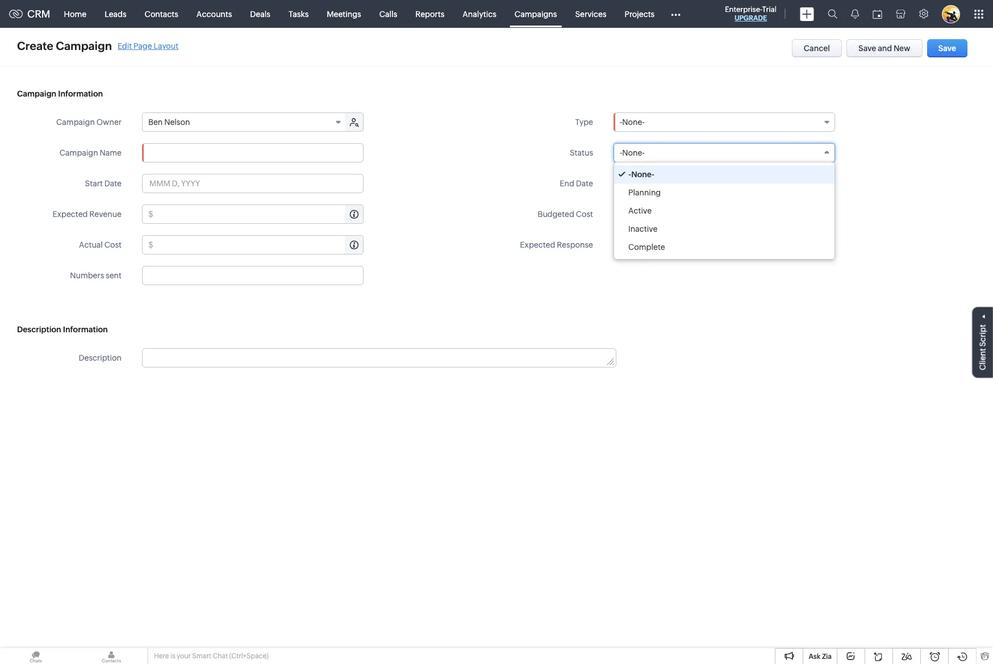 Task type: locate. For each thing, give the bounding box(es) containing it.
active option
[[614, 202, 835, 220]]

meetings
[[327, 9, 361, 18]]

Ben Nelson field
[[143, 113, 346, 131]]

1 vertical spatial description
[[79, 353, 122, 362]]

smart
[[192, 652, 211, 660]]

2 date from the left
[[576, 179, 593, 188]]

- up planning
[[628, 170, 631, 179]]

actual
[[79, 240, 103, 249]]

new
[[894, 44, 910, 53]]

-none-
[[620, 118, 645, 127], [620, 148, 645, 157], [628, 170, 655, 179]]

expected response
[[520, 240, 593, 249]]

campaign down create
[[17, 89, 56, 98]]

0 horizontal spatial cost
[[104, 240, 122, 249]]

cost
[[576, 210, 593, 219], [104, 240, 122, 249]]

planning option
[[614, 183, 835, 202]]

search element
[[821, 0, 844, 28]]

1 vertical spatial -none- field
[[614, 143, 835, 162]]

here
[[154, 652, 169, 660]]

0 vertical spatial -none-
[[620, 118, 645, 127]]

expected for expected revenue
[[53, 210, 88, 219]]

2 save from the left
[[938, 44, 956, 53]]

$ right revenue
[[148, 210, 153, 219]]

deals link
[[241, 0, 279, 28]]

nelson
[[164, 118, 190, 127]]

None text field
[[142, 143, 364, 162], [155, 205, 363, 223], [626, 205, 835, 223], [614, 235, 835, 255], [155, 236, 363, 254], [142, 266, 364, 285], [142, 143, 364, 162], [155, 205, 363, 223], [626, 205, 835, 223], [614, 235, 835, 255], [155, 236, 363, 254], [142, 266, 364, 285]]

list box
[[614, 162, 835, 259]]

information
[[58, 89, 103, 98], [63, 325, 108, 334]]

-none- field for type
[[614, 112, 835, 132]]

1 vertical spatial cost
[[104, 240, 122, 249]]

save for save and new
[[858, 44, 876, 53]]

-
[[620, 118, 622, 127], [620, 148, 622, 157], [628, 170, 631, 179]]

save and new button
[[846, 39, 922, 57]]

script
[[978, 324, 987, 346]]

contacts link
[[136, 0, 187, 28]]

information up campaign owner
[[58, 89, 103, 98]]

0 vertical spatial -none- field
[[614, 112, 835, 132]]

MMM D, YYYY text field
[[142, 174, 364, 193]]

cost right actual
[[104, 240, 122, 249]]

None text field
[[143, 349, 616, 367]]

0 vertical spatial cost
[[576, 210, 593, 219]]

description
[[17, 325, 61, 334], [79, 353, 122, 362]]

is
[[170, 652, 175, 660]]

0 vertical spatial description
[[17, 325, 61, 334]]

0 vertical spatial none-
[[622, 118, 645, 127]]

2 vertical spatial -
[[628, 170, 631, 179]]

enterprise-trial upgrade
[[725, 5, 777, 22]]

date right end
[[576, 179, 593, 188]]

campaign
[[56, 39, 112, 52], [17, 89, 56, 98], [56, 118, 95, 127], [60, 148, 98, 157]]

1 vertical spatial -
[[620, 148, 622, 157]]

name
[[100, 148, 122, 157]]

expected for expected response
[[520, 240, 555, 249]]

save button
[[927, 39, 967, 57]]

client
[[978, 348, 987, 370]]

search image
[[828, 9, 837, 19]]

0 horizontal spatial date
[[104, 179, 122, 188]]

campaign name
[[60, 148, 122, 157]]

crm link
[[9, 8, 50, 20]]

date for end date
[[576, 179, 593, 188]]

1 vertical spatial expected
[[520, 240, 555, 249]]

- for type
[[620, 118, 622, 127]]

save for save
[[938, 44, 956, 53]]

information for description information
[[63, 325, 108, 334]]

end
[[560, 179, 574, 188]]

budgeted
[[538, 210, 574, 219]]

1 vertical spatial none-
[[622, 148, 645, 157]]

1 horizontal spatial description
[[79, 353, 122, 362]]

-none- field for status
[[614, 143, 835, 162]]

layout
[[154, 41, 178, 50]]

0 vertical spatial information
[[58, 89, 103, 98]]

campaign for campaign information
[[17, 89, 56, 98]]

2 $ from the top
[[148, 240, 153, 249]]

and
[[878, 44, 892, 53]]

campaign down campaign information
[[56, 118, 95, 127]]

analytics
[[463, 9, 496, 18]]

date
[[104, 179, 122, 188], [576, 179, 593, 188]]

expected left revenue
[[53, 210, 88, 219]]

cost for budgeted cost
[[576, 210, 593, 219]]

2 vertical spatial -none-
[[628, 170, 655, 179]]

create campaign edit page layout
[[17, 39, 178, 52]]

0 vertical spatial expected
[[53, 210, 88, 219]]

page
[[133, 41, 152, 50]]

0 vertical spatial -
[[620, 118, 622, 127]]

- right type
[[620, 118, 622, 127]]

$ for revenue
[[148, 210, 153, 219]]

2 vertical spatial none-
[[631, 170, 655, 179]]

campaigns
[[515, 9, 557, 18]]

cost right budgeted
[[576, 210, 593, 219]]

0 horizontal spatial expected
[[53, 210, 88, 219]]

- right the status
[[620, 148, 622, 157]]

edit page layout link
[[118, 41, 178, 50]]

campaign left the name
[[60, 148, 98, 157]]

meetings link
[[318, 0, 370, 28]]

0 horizontal spatial description
[[17, 325, 61, 334]]

description for description
[[79, 353, 122, 362]]

save left "and"
[[858, 44, 876, 53]]

none-
[[622, 118, 645, 127], [622, 148, 645, 157], [631, 170, 655, 179]]

- for status
[[620, 148, 622, 157]]

information for campaign information
[[58, 89, 103, 98]]

1 horizontal spatial expected
[[520, 240, 555, 249]]

1 save from the left
[[858, 44, 876, 53]]

expected down budgeted
[[520, 240, 555, 249]]

date for start date
[[104, 179, 122, 188]]

sent
[[106, 271, 122, 280]]

ask zia
[[809, 653, 832, 661]]

expected
[[53, 210, 88, 219], [520, 240, 555, 249]]

tasks
[[289, 9, 309, 18]]

1 $ from the top
[[148, 210, 153, 219]]

none- for type
[[622, 118, 645, 127]]

1 vertical spatial $
[[148, 240, 153, 249]]

1 horizontal spatial save
[[938, 44, 956, 53]]

$ for cost
[[148, 240, 153, 249]]

$ right actual cost
[[148, 240, 153, 249]]

information down "numbers" on the top
[[63, 325, 108, 334]]

save down profile icon
[[938, 44, 956, 53]]

1 horizontal spatial cost
[[576, 210, 593, 219]]

1 -none- field from the top
[[614, 112, 835, 132]]

profile element
[[935, 0, 967, 28]]

campaign information
[[17, 89, 103, 98]]

1 vertical spatial -none-
[[620, 148, 645, 157]]

signals image
[[851, 9, 859, 19]]

accounts link
[[187, 0, 241, 28]]

numbers sent
[[70, 271, 122, 280]]

inactive
[[628, 224, 657, 233]]

revenue
[[89, 210, 122, 219]]

2 -none- field from the top
[[614, 143, 835, 162]]

-none- for status
[[620, 148, 645, 157]]

profile image
[[942, 5, 960, 23]]

0 vertical spatial $
[[148, 210, 153, 219]]

0 horizontal spatial save
[[858, 44, 876, 53]]

$
[[148, 210, 153, 219], [148, 240, 153, 249]]

date right the start
[[104, 179, 122, 188]]

save
[[858, 44, 876, 53], [938, 44, 956, 53]]

-None- field
[[614, 112, 835, 132], [614, 143, 835, 162]]

1 horizontal spatial date
[[576, 179, 593, 188]]

1 date from the left
[[104, 179, 122, 188]]

services link
[[566, 0, 616, 28]]

1 vertical spatial information
[[63, 325, 108, 334]]



Task type: describe. For each thing, give the bounding box(es) containing it.
crm
[[27, 8, 50, 20]]

status
[[570, 148, 593, 157]]

inactive option
[[614, 220, 835, 238]]

signals element
[[844, 0, 866, 28]]

campaign for campaign owner
[[56, 118, 95, 127]]

end date
[[560, 179, 593, 188]]

numbers
[[70, 271, 104, 280]]

active
[[628, 206, 652, 215]]

tasks link
[[279, 0, 318, 28]]

your
[[177, 652, 191, 660]]

contacts
[[145, 9, 178, 18]]

zia
[[822, 653, 832, 661]]

start date
[[85, 179, 122, 188]]

chats image
[[0, 648, 72, 664]]

Other Modules field
[[664, 5, 688, 23]]

calendar image
[[873, 9, 882, 18]]

complete option
[[614, 238, 835, 256]]

client script
[[978, 324, 987, 370]]

cost for actual cost
[[104, 240, 122, 249]]

campaigns link
[[505, 0, 566, 28]]

reports
[[415, 9, 444, 18]]

cancel button
[[792, 39, 842, 57]]

accounts
[[196, 9, 232, 18]]

create menu image
[[800, 7, 814, 21]]

ask
[[809, 653, 820, 661]]

planning
[[628, 188, 661, 197]]

- inside option
[[628, 170, 631, 179]]

campaign for campaign name
[[60, 148, 98, 157]]

description for description information
[[17, 325, 61, 334]]

create
[[17, 39, 53, 52]]

(ctrl+space)
[[229, 652, 269, 660]]

description information
[[17, 325, 108, 334]]

here is your smart chat (ctrl+space)
[[154, 652, 269, 660]]

projects
[[625, 9, 655, 18]]

save and new
[[858, 44, 910, 53]]

ben
[[148, 118, 163, 127]]

enterprise-
[[725, 5, 762, 14]]

upgrade
[[734, 14, 767, 22]]

calls link
[[370, 0, 406, 28]]

-none- inside option
[[628, 170, 655, 179]]

ben nelson
[[148, 118, 190, 127]]

contacts image
[[76, 648, 147, 664]]

leads
[[105, 9, 126, 18]]

expected revenue
[[53, 210, 122, 219]]

deals
[[250, 9, 270, 18]]

services
[[575, 9, 606, 18]]

complete
[[628, 243, 665, 252]]

start
[[85, 179, 103, 188]]

leads link
[[96, 0, 136, 28]]

owner
[[96, 118, 122, 127]]

campaign owner
[[56, 118, 122, 127]]

-none- for type
[[620, 118, 645, 127]]

reports link
[[406, 0, 453, 28]]

campaign down home link
[[56, 39, 112, 52]]

home
[[64, 9, 86, 18]]

projects link
[[616, 0, 664, 28]]

calls
[[379, 9, 397, 18]]

chat
[[213, 652, 228, 660]]

response
[[557, 240, 593, 249]]

list box containing -none-
[[614, 162, 835, 259]]

none- inside option
[[631, 170, 655, 179]]

budgeted cost
[[538, 210, 593, 219]]

none- for status
[[622, 148, 645, 157]]

analytics link
[[453, 0, 505, 28]]

type
[[575, 118, 593, 127]]

actual cost
[[79, 240, 122, 249]]

create menu element
[[793, 0, 821, 28]]

home link
[[55, 0, 96, 28]]

-none- option
[[614, 165, 835, 183]]

trial
[[762, 5, 777, 14]]

edit
[[118, 41, 132, 50]]

cancel
[[804, 44, 830, 53]]

MMM D, YYYY text field
[[614, 174, 835, 193]]



Task type: vqa. For each thing, say whether or not it's contained in the screenshot.
Campaign
yes



